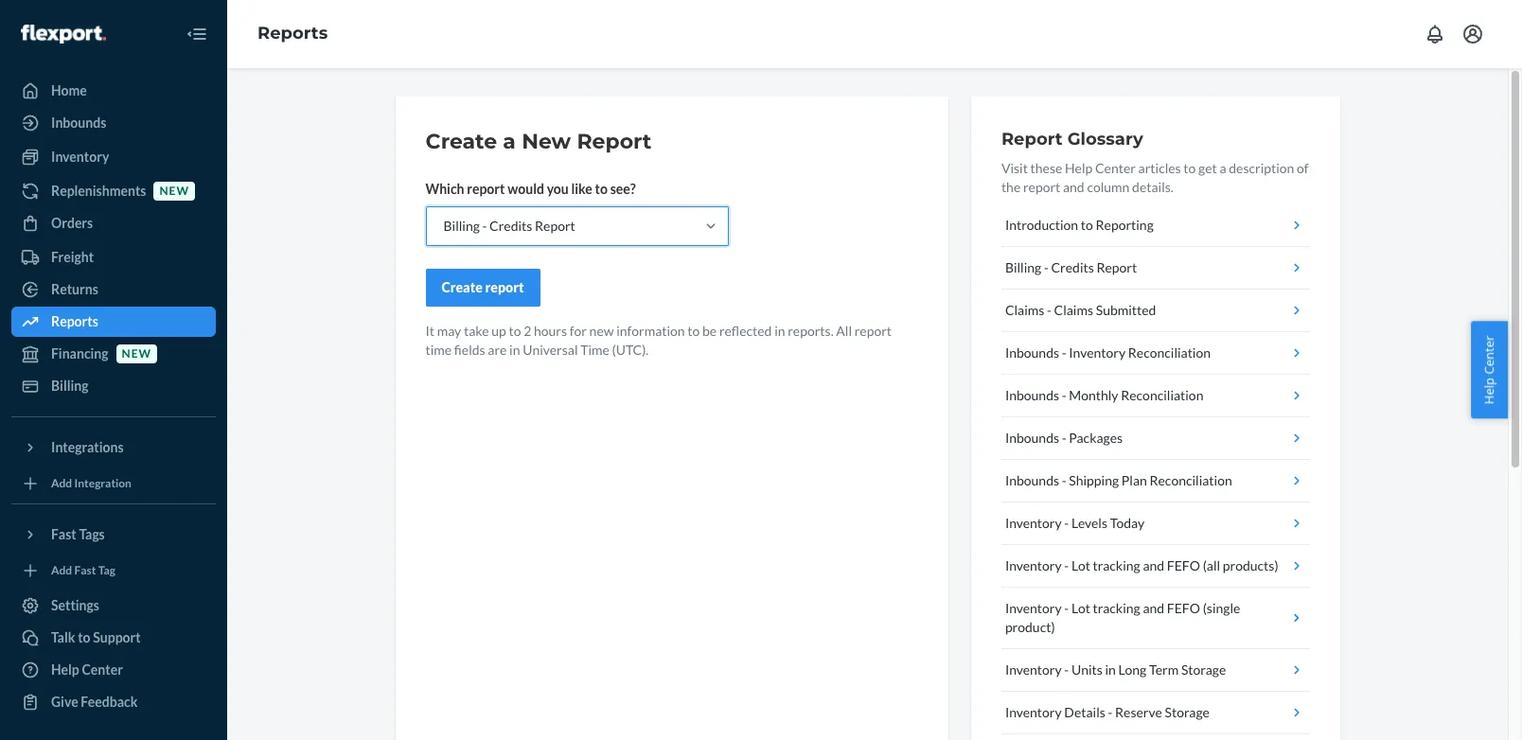 Task type: locate. For each thing, give the bounding box(es) containing it.
inbounds left the packages
[[1005, 430, 1059, 446]]

product)
[[1005, 619, 1055, 635]]

1 vertical spatial tracking
[[1093, 600, 1140, 616]]

fast left the tag
[[74, 563, 96, 577]]

0 horizontal spatial billing
[[51, 378, 89, 394]]

0 horizontal spatial center
[[82, 662, 123, 678]]

2 vertical spatial and
[[1143, 600, 1164, 616]]

- inside inventory - lot tracking and fefo (single product)
[[1064, 600, 1069, 616]]

create inside button
[[442, 279, 483, 295]]

reports
[[257, 23, 328, 44], [51, 313, 98, 329]]

0 vertical spatial add
[[51, 476, 72, 490]]

report left the would
[[467, 181, 505, 197]]

universal
[[523, 342, 578, 358]]

in
[[774, 323, 785, 339], [509, 342, 520, 358], [1105, 662, 1116, 678]]

returns link
[[11, 275, 216, 305]]

inbounds up inbounds - packages on the right bottom
[[1005, 387, 1059, 403]]

1 horizontal spatial help
[[1065, 160, 1093, 176]]

1 vertical spatial new
[[589, 323, 614, 339]]

- for claims - claims submitted button
[[1047, 302, 1052, 318]]

- inside button
[[1062, 345, 1067, 361]]

2 fefo from the top
[[1167, 600, 1200, 616]]

support
[[93, 630, 141, 646]]

inventory inside inventory - lot tracking and fefo (single product)
[[1005, 600, 1062, 616]]

inventory up monthly
[[1069, 345, 1126, 361]]

and down the inventory - levels today button
[[1143, 558, 1164, 574]]

open account menu image
[[1462, 23, 1484, 45]]

inbounds down inbounds - packages on the right bottom
[[1005, 472, 1059, 488]]

1 vertical spatial credits
[[1051, 259, 1094, 275]]

0 vertical spatial lot
[[1072, 558, 1090, 574]]

billing - credits report down the would
[[444, 218, 575, 234]]

claims left 'submitted'
[[1054, 302, 1093, 318]]

a left new
[[503, 129, 516, 154]]

claims
[[1005, 302, 1044, 318], [1054, 302, 1093, 318]]

billing
[[444, 218, 480, 234], [1005, 259, 1042, 275], [51, 378, 89, 394]]

inventory for inventory - units in long term storage
[[1005, 662, 1062, 678]]

1 vertical spatial fefo
[[1167, 600, 1200, 616]]

1 lot from the top
[[1072, 558, 1090, 574]]

0 vertical spatial reports link
[[257, 23, 328, 44]]

it may take up to 2 hours for new information to be reflected in reports. all report time fields are in universal time (utc).
[[426, 323, 892, 358]]

inventory - lot tracking and fefo (all products) button
[[1001, 545, 1310, 588]]

1 vertical spatial billing - credits report
[[1005, 259, 1137, 275]]

1 horizontal spatial claims
[[1054, 302, 1093, 318]]

0 vertical spatial fast
[[51, 526, 76, 542]]

help inside button
[[1481, 378, 1498, 405]]

- down inventory - levels today
[[1064, 558, 1069, 574]]

0 horizontal spatial reports link
[[11, 307, 216, 337]]

0 horizontal spatial billing - credits report
[[444, 218, 575, 234]]

create report button
[[426, 269, 540, 307]]

0 vertical spatial storage
[[1181, 662, 1226, 678]]

inventory down inventory - levels today
[[1005, 558, 1062, 574]]

billing down introduction
[[1005, 259, 1042, 275]]

1 horizontal spatial center
[[1095, 160, 1136, 176]]

lot
[[1072, 558, 1090, 574], [1072, 600, 1090, 616]]

add up the "settings"
[[51, 563, 72, 577]]

- for the inventory - lot tracking and fefo (all products) button
[[1064, 558, 1069, 574]]

2 horizontal spatial new
[[589, 323, 614, 339]]

center
[[1095, 160, 1136, 176], [1481, 336, 1498, 375], [82, 662, 123, 678]]

packages
[[1069, 430, 1123, 446]]

- for inventory - units in long term storage button
[[1064, 662, 1069, 678]]

visit these help center articles to get a description of the report and column details.
[[1001, 160, 1309, 195]]

reconciliation down inbounds - inventory reconciliation button
[[1121, 387, 1204, 403]]

flexport logo image
[[21, 24, 106, 43]]

in right 'are'
[[509, 342, 520, 358]]

1 claims from the left
[[1005, 302, 1044, 318]]

report up see?
[[577, 129, 652, 154]]

to inside visit these help center articles to get a description of the report and column details.
[[1184, 160, 1196, 176]]

reconciliation inside button
[[1128, 345, 1211, 361]]

0 vertical spatial help
[[1065, 160, 1093, 176]]

0 horizontal spatial new
[[122, 347, 152, 361]]

1 fefo from the top
[[1167, 558, 1200, 574]]

fefo left (single
[[1167, 600, 1200, 616]]

2 horizontal spatial center
[[1481, 336, 1498, 375]]

add left integration
[[51, 476, 72, 490]]

1 add from the top
[[51, 476, 72, 490]]

fefo left the (all
[[1167, 558, 1200, 574]]

2 tracking from the top
[[1093, 600, 1140, 616]]

tracking
[[1093, 558, 1140, 574], [1093, 600, 1140, 616]]

in left reports.
[[774, 323, 785, 339]]

to right talk
[[78, 630, 90, 646]]

2 vertical spatial new
[[122, 347, 152, 361]]

0 vertical spatial fefo
[[1167, 558, 1200, 574]]

new up billing link
[[122, 347, 152, 361]]

new up orders link
[[159, 184, 189, 198]]

2 horizontal spatial billing
[[1005, 259, 1042, 275]]

inventory
[[51, 149, 109, 165], [1069, 345, 1126, 361], [1005, 515, 1062, 531], [1005, 558, 1062, 574], [1005, 600, 1062, 616], [1005, 662, 1062, 678], [1005, 704, 1062, 720]]

credits inside button
[[1051, 259, 1094, 275]]

report down reporting
[[1097, 259, 1137, 275]]

inbounds down home
[[51, 115, 106, 131]]

reflected
[[719, 323, 772, 339]]

2 horizontal spatial in
[[1105, 662, 1116, 678]]

- left the packages
[[1062, 430, 1067, 446]]

0 vertical spatial tracking
[[1093, 558, 1140, 574]]

lot up units
[[1072, 600, 1090, 616]]

and inside inventory - lot tracking and fefo (single product)
[[1143, 600, 1164, 616]]

- left units
[[1064, 662, 1069, 678]]

1 vertical spatial help
[[1481, 378, 1498, 405]]

1 horizontal spatial a
[[1220, 160, 1226, 176]]

1 horizontal spatial in
[[774, 323, 785, 339]]

talk to support button
[[11, 623, 216, 653]]

inbounds down claims - claims submitted
[[1005, 345, 1059, 361]]

1 horizontal spatial new
[[159, 184, 189, 198]]

claims down introduction
[[1005, 302, 1044, 318]]

inbounds for inbounds - monthly reconciliation
[[1005, 387, 1059, 403]]

storage right reserve
[[1165, 704, 1210, 720]]

0 horizontal spatial a
[[503, 129, 516, 154]]

0 vertical spatial billing
[[444, 218, 480, 234]]

lot inside inventory - lot tracking and fefo (single product)
[[1072, 600, 1090, 616]]

1 vertical spatial create
[[442, 279, 483, 295]]

- for "inbounds - packages" button
[[1062, 430, 1067, 446]]

1 horizontal spatial reports
[[257, 23, 328, 44]]

home
[[51, 82, 87, 98]]

see?
[[610, 181, 636, 197]]

inbounds
[[51, 115, 106, 131], [1005, 345, 1059, 361], [1005, 387, 1059, 403], [1005, 430, 1059, 446], [1005, 472, 1059, 488]]

2 add from the top
[[51, 563, 72, 577]]

home link
[[11, 76, 216, 106]]

- right "details"
[[1108, 704, 1113, 720]]

inbounds for inbounds
[[51, 115, 106, 131]]

1 vertical spatial in
[[509, 342, 520, 358]]

1 vertical spatial reports link
[[11, 307, 216, 337]]

0 vertical spatial create
[[426, 129, 497, 154]]

0 vertical spatial reconciliation
[[1128, 345, 1211, 361]]

0 vertical spatial help center
[[1481, 336, 1498, 405]]

may
[[437, 323, 461, 339]]

help center
[[1481, 336, 1498, 405], [51, 662, 123, 678]]

it
[[426, 323, 435, 339]]

fields
[[454, 342, 485, 358]]

billing down which
[[444, 218, 480, 234]]

billing inside billing link
[[51, 378, 89, 394]]

0 horizontal spatial reports
[[51, 313, 98, 329]]

inventory left "details"
[[1005, 704, 1062, 720]]

inbounds for inbounds - shipping plan reconciliation
[[1005, 472, 1059, 488]]

to inside button
[[1081, 217, 1093, 233]]

1 vertical spatial reconciliation
[[1121, 387, 1204, 403]]

- for inventory - lot tracking and fefo (single product) button
[[1064, 600, 1069, 616]]

new for replenishments
[[159, 184, 189, 198]]

fefo inside inventory - lot tracking and fefo (single product)
[[1167, 600, 1200, 616]]

storage right term
[[1181, 662, 1226, 678]]

billing inside 'billing - credits report' button
[[1005, 259, 1042, 275]]

2 vertical spatial center
[[82, 662, 123, 678]]

claims - claims submitted button
[[1001, 290, 1310, 332]]

monthly
[[1069, 387, 1118, 403]]

billing - credits report down "introduction to reporting"
[[1005, 259, 1137, 275]]

report inside button
[[485, 279, 524, 295]]

1 horizontal spatial billing - credits report
[[1005, 259, 1137, 275]]

1 vertical spatial a
[[1220, 160, 1226, 176]]

inbounds inside button
[[1005, 345, 1059, 361]]

- up inbounds - inventory reconciliation
[[1047, 302, 1052, 318]]

report down 'these'
[[1023, 179, 1061, 195]]

new
[[159, 184, 189, 198], [589, 323, 614, 339], [122, 347, 152, 361]]

open notifications image
[[1424, 23, 1446, 45]]

1 horizontal spatial help center
[[1481, 336, 1498, 405]]

help center link
[[11, 655, 216, 685]]

give
[[51, 694, 78, 710]]

the
[[1001, 179, 1021, 195]]

- left levels
[[1064, 515, 1069, 531]]

create for create report
[[442, 279, 483, 295]]

inventory - levels today button
[[1001, 503, 1310, 545]]

inventory for inventory - levels today
[[1005, 515, 1062, 531]]

tracking down inventory - lot tracking and fefo (all products)
[[1093, 600, 1140, 616]]

-
[[482, 218, 487, 234], [1044, 259, 1049, 275], [1047, 302, 1052, 318], [1062, 345, 1067, 361], [1062, 387, 1067, 403], [1062, 430, 1067, 446], [1062, 472, 1067, 488], [1064, 515, 1069, 531], [1064, 558, 1069, 574], [1064, 600, 1069, 616], [1064, 662, 1069, 678], [1108, 704, 1113, 720]]

create a new report
[[426, 129, 652, 154]]

help
[[1065, 160, 1093, 176], [1481, 378, 1498, 405], [51, 662, 79, 678]]

create up which
[[426, 129, 497, 154]]

reconciliation down claims - claims submitted button
[[1128, 345, 1211, 361]]

help center inside button
[[1481, 336, 1498, 405]]

0 vertical spatial in
[[774, 323, 785, 339]]

report right the all
[[855, 323, 892, 339]]

billing down financing
[[51, 378, 89, 394]]

and left column
[[1063, 179, 1085, 195]]

and
[[1063, 179, 1085, 195], [1143, 558, 1164, 574], [1143, 600, 1164, 616]]

1 vertical spatial center
[[1481, 336, 1498, 375]]

1 vertical spatial add
[[51, 563, 72, 577]]

tags
[[79, 526, 105, 542]]

fast
[[51, 526, 76, 542], [74, 563, 96, 577]]

inventory up replenishments
[[51, 149, 109, 165]]

and down the inventory - lot tracking and fefo (all products) button
[[1143, 600, 1164, 616]]

inbounds - monthly reconciliation
[[1005, 387, 1204, 403]]

report up up
[[485, 279, 524, 295]]

new inside 'it may take up to 2 hours for new information to be reflected in reports. all report time fields are in universal time (utc).'
[[589, 323, 614, 339]]

0 vertical spatial center
[[1095, 160, 1136, 176]]

(all
[[1203, 558, 1220, 574]]

1 vertical spatial lot
[[1072, 600, 1090, 616]]

- left shipping
[[1062, 472, 1067, 488]]

- for inbounds - inventory reconciliation button
[[1062, 345, 1067, 361]]

create up may
[[442, 279, 483, 295]]

new up time
[[589, 323, 614, 339]]

lot for inventory - lot tracking and fefo (single product)
[[1072, 600, 1090, 616]]

0 horizontal spatial credits
[[490, 218, 532, 234]]

a right the 'get'
[[1220, 160, 1226, 176]]

1 vertical spatial and
[[1143, 558, 1164, 574]]

to left the 'get'
[[1184, 160, 1196, 176]]

- down introduction
[[1044, 259, 1049, 275]]

create
[[426, 129, 497, 154], [442, 279, 483, 295]]

freight
[[51, 249, 94, 265]]

0 vertical spatial new
[[159, 184, 189, 198]]

2 vertical spatial in
[[1105, 662, 1116, 678]]

create for create a new report
[[426, 129, 497, 154]]

to left reporting
[[1081, 217, 1093, 233]]

0 horizontal spatial help center
[[51, 662, 123, 678]]

claims - claims submitted
[[1005, 302, 1156, 318]]

tracking for (single
[[1093, 600, 1140, 616]]

- down claims - claims submitted
[[1062, 345, 1067, 361]]

add integration
[[51, 476, 132, 490]]

tracking inside inventory - lot tracking and fefo (single product)
[[1093, 600, 1140, 616]]

inventory link
[[11, 142, 216, 172]]

in left long at bottom
[[1105, 662, 1116, 678]]

inventory up "product)" on the bottom right
[[1005, 600, 1062, 616]]

report inside visit these help center articles to get a description of the report and column details.
[[1023, 179, 1061, 195]]

fast left the tags
[[51, 526, 76, 542]]

1 vertical spatial billing
[[1005, 259, 1042, 275]]

report
[[577, 129, 652, 154], [1001, 129, 1063, 150], [535, 218, 575, 234], [1097, 259, 1137, 275]]

inventory left levels
[[1005, 515, 1062, 531]]

0 vertical spatial and
[[1063, 179, 1085, 195]]

and for inventory - lot tracking and fefo (all products)
[[1143, 558, 1164, 574]]

- left monthly
[[1062, 387, 1067, 403]]

- for the inventory - levels today button
[[1064, 515, 1069, 531]]

like
[[571, 181, 592, 197]]

2 lot from the top
[[1072, 600, 1090, 616]]

a
[[503, 129, 516, 154], [1220, 160, 1226, 176]]

introduction to reporting
[[1005, 217, 1154, 233]]

to left 2
[[509, 323, 521, 339]]

be
[[702, 323, 717, 339]]

0 horizontal spatial claims
[[1005, 302, 1044, 318]]

- up inventory - units in long term storage
[[1064, 600, 1069, 616]]

tracking down today
[[1093, 558, 1140, 574]]

2 vertical spatial help
[[51, 662, 79, 678]]

1 horizontal spatial billing
[[444, 218, 480, 234]]

report
[[1023, 179, 1061, 195], [467, 181, 505, 197], [485, 279, 524, 295], [855, 323, 892, 339]]

inventory down "product)" on the bottom right
[[1005, 662, 1062, 678]]

2 horizontal spatial help
[[1481, 378, 1498, 405]]

talk
[[51, 630, 75, 646]]

credits down the would
[[490, 218, 532, 234]]

close navigation image
[[186, 23, 208, 45]]

lot down inventory - levels today
[[1072, 558, 1090, 574]]

1 vertical spatial fast
[[74, 563, 96, 577]]

1 horizontal spatial credits
[[1051, 259, 1094, 275]]

information
[[616, 323, 685, 339]]

1 tracking from the top
[[1093, 558, 1140, 574]]

2 vertical spatial billing
[[51, 378, 89, 394]]

1 vertical spatial help center
[[51, 662, 123, 678]]

credits
[[490, 218, 532, 234], [1051, 259, 1094, 275]]

credits down "introduction to reporting"
[[1051, 259, 1094, 275]]

reconciliation down "inbounds - packages" button
[[1150, 472, 1232, 488]]



Task type: describe. For each thing, give the bounding box(es) containing it.
new for financing
[[122, 347, 152, 361]]

tracking for (all
[[1093, 558, 1140, 574]]

freight link
[[11, 242, 216, 273]]

reports.
[[788, 323, 834, 339]]

which report would you like to see?
[[426, 181, 636, 197]]

add fast tag link
[[11, 558, 216, 583]]

center inside visit these help center articles to get a description of the report and column details.
[[1095, 160, 1136, 176]]

0 horizontal spatial help
[[51, 662, 79, 678]]

visit
[[1001, 160, 1028, 176]]

billing - credits report button
[[1001, 247, 1310, 290]]

(utc).
[[612, 342, 649, 358]]

give feedback
[[51, 694, 138, 710]]

inventory - levels today
[[1005, 515, 1145, 531]]

time
[[426, 342, 452, 358]]

reconciliation for inbounds - monthly reconciliation
[[1121, 387, 1204, 403]]

returns
[[51, 281, 98, 297]]

report glossary
[[1001, 129, 1143, 150]]

integrations button
[[11, 433, 216, 463]]

1 vertical spatial storage
[[1165, 704, 1210, 720]]

inbounds - shipping plan reconciliation
[[1005, 472, 1232, 488]]

replenishments
[[51, 183, 146, 199]]

inbounds - packages button
[[1001, 417, 1310, 460]]

center inside button
[[1481, 336, 1498, 375]]

long
[[1119, 662, 1147, 678]]

inbounds - monthly reconciliation button
[[1001, 375, 1310, 417]]

hours
[[534, 323, 567, 339]]

integrations
[[51, 439, 124, 455]]

glossary
[[1067, 129, 1143, 150]]

2 claims from the left
[[1054, 302, 1093, 318]]

to right like
[[595, 181, 608, 197]]

add for add integration
[[51, 476, 72, 490]]

2 vertical spatial reconciliation
[[1150, 472, 1232, 488]]

take
[[464, 323, 489, 339]]

time
[[580, 342, 610, 358]]

you
[[547, 181, 569, 197]]

- for 'billing - credits report' button
[[1044, 259, 1049, 275]]

add fast tag
[[51, 563, 115, 577]]

products)
[[1223, 558, 1279, 574]]

report up 'these'
[[1001, 129, 1063, 150]]

inbounds for inbounds - packages
[[1005, 430, 1059, 446]]

inventory - lot tracking and fefo (all products)
[[1005, 558, 1279, 574]]

fast tags
[[51, 526, 105, 542]]

reserve
[[1115, 704, 1162, 720]]

1 vertical spatial reports
[[51, 313, 98, 329]]

0 horizontal spatial in
[[509, 342, 520, 358]]

1 horizontal spatial reports link
[[257, 23, 328, 44]]

talk to support
[[51, 630, 141, 646]]

term
[[1149, 662, 1179, 678]]

settings
[[51, 597, 99, 613]]

(single
[[1203, 600, 1240, 616]]

tag
[[98, 563, 115, 577]]

today
[[1110, 515, 1145, 531]]

submitted
[[1096, 302, 1156, 318]]

inbounds link
[[11, 108, 216, 138]]

inventory for inventory - lot tracking and fefo (all products)
[[1005, 558, 1062, 574]]

and inside visit these help center articles to get a description of the report and column details.
[[1063, 179, 1085, 195]]

column
[[1087, 179, 1130, 195]]

billing - credits report inside button
[[1005, 259, 1137, 275]]

are
[[488, 342, 507, 358]]

details.
[[1132, 179, 1174, 195]]

introduction
[[1005, 217, 1078, 233]]

2
[[524, 323, 531, 339]]

inbounds - inventory reconciliation button
[[1001, 332, 1310, 375]]

a inside visit these help center articles to get a description of the report and column details.
[[1220, 160, 1226, 176]]

introduction to reporting button
[[1001, 204, 1310, 247]]

integration
[[74, 476, 132, 490]]

help center button
[[1472, 322, 1508, 419]]

new
[[522, 129, 571, 154]]

inbounds - shipping plan reconciliation button
[[1001, 460, 1310, 503]]

give feedback button
[[11, 687, 216, 718]]

and for inventory - lot tracking and fefo (single product)
[[1143, 600, 1164, 616]]

- for inbounds - shipping plan reconciliation button
[[1062, 472, 1067, 488]]

inventory - units in long term storage button
[[1001, 649, 1310, 692]]

these
[[1030, 160, 1062, 176]]

orders link
[[11, 208, 216, 239]]

lot for inventory - lot tracking and fefo (all products)
[[1072, 558, 1090, 574]]

details
[[1064, 704, 1106, 720]]

orders
[[51, 215, 93, 231]]

inbounds - packages
[[1005, 430, 1123, 446]]

help inside visit these help center articles to get a description of the report and column details.
[[1065, 160, 1093, 176]]

create report
[[442, 279, 524, 295]]

which
[[426, 181, 464, 197]]

- for inbounds - monthly reconciliation button
[[1062, 387, 1067, 403]]

inventory for inventory details - reserve storage
[[1005, 704, 1062, 720]]

report inside button
[[1097, 259, 1137, 275]]

inventory - units in long term storage
[[1005, 662, 1226, 678]]

inventory details - reserve storage
[[1005, 704, 1210, 720]]

fast tags button
[[11, 520, 216, 550]]

feedback
[[81, 694, 138, 710]]

would
[[508, 181, 544, 197]]

- down "which report would you like to see?"
[[482, 218, 487, 234]]

financing
[[51, 346, 108, 362]]

inbounds for inbounds - inventory reconciliation
[[1005, 345, 1059, 361]]

get
[[1199, 160, 1217, 176]]

up
[[492, 323, 506, 339]]

fefo for (single
[[1167, 600, 1200, 616]]

0 vertical spatial reports
[[257, 23, 328, 44]]

0 vertical spatial billing - credits report
[[444, 218, 575, 234]]

billing link
[[11, 371, 216, 401]]

report down you
[[535, 218, 575, 234]]

reporting
[[1096, 217, 1154, 233]]

inventory details - reserve storage button
[[1001, 692, 1310, 735]]

inventory - lot tracking and fefo (single product) button
[[1001, 588, 1310, 649]]

description
[[1229, 160, 1294, 176]]

levels
[[1072, 515, 1108, 531]]

inventory for inventory
[[51, 149, 109, 165]]

settings link
[[11, 591, 216, 621]]

in inside button
[[1105, 662, 1116, 678]]

0 vertical spatial a
[[503, 129, 516, 154]]

to left be
[[688, 323, 700, 339]]

for
[[570, 323, 587, 339]]

inventory inside button
[[1069, 345, 1126, 361]]

reconciliation for inbounds - inventory reconciliation
[[1128, 345, 1211, 361]]

inventory for inventory - lot tracking and fefo (single product)
[[1005, 600, 1062, 616]]

add for add fast tag
[[51, 563, 72, 577]]

to inside 'button'
[[78, 630, 90, 646]]

report inside 'it may take up to 2 hours for new information to be reflected in reports. all report time fields are in universal time (utc).'
[[855, 323, 892, 339]]

fast inside dropdown button
[[51, 526, 76, 542]]

fefo for (all
[[1167, 558, 1200, 574]]

inventory - lot tracking and fefo (single product)
[[1005, 600, 1240, 635]]

shipping
[[1069, 472, 1119, 488]]

units
[[1072, 662, 1103, 678]]

0 vertical spatial credits
[[490, 218, 532, 234]]



Task type: vqa. For each thing, say whether or not it's contained in the screenshot.
the middle TRANSFER
no



